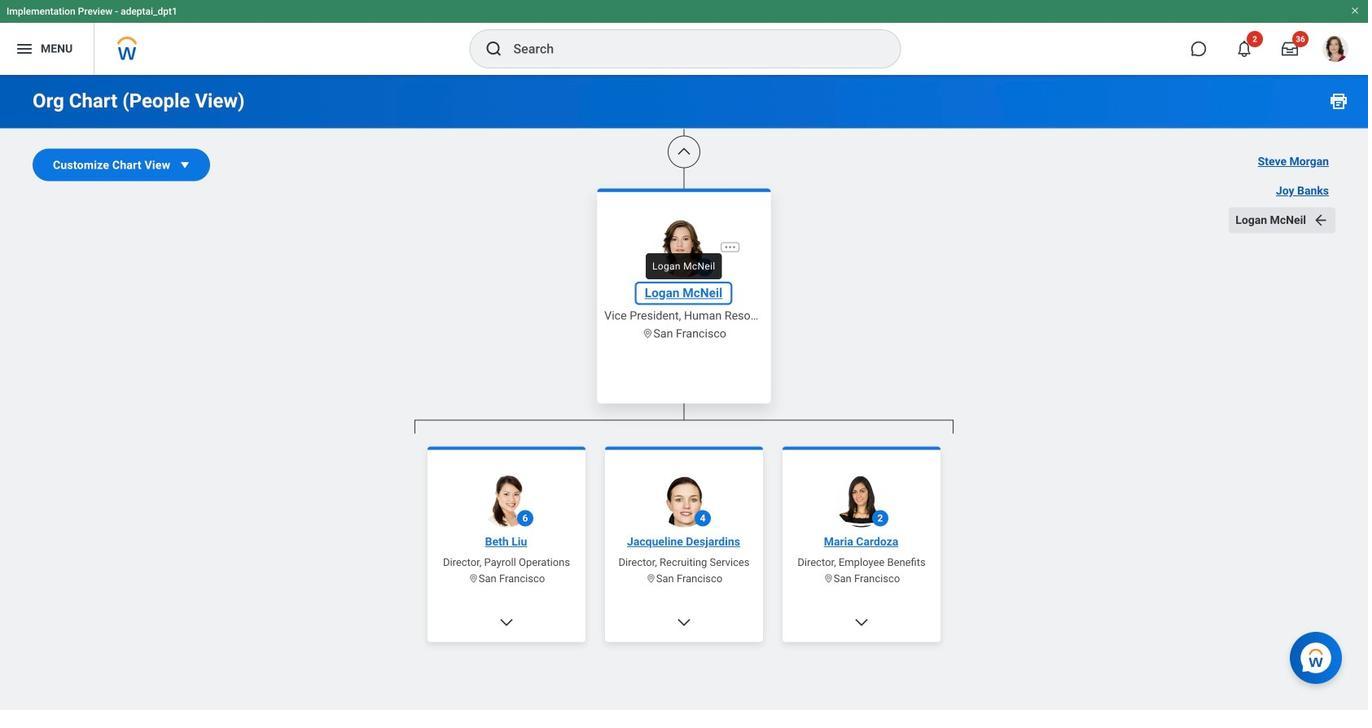 Task type: describe. For each thing, give the bounding box(es) containing it.
close environment banner image
[[1350, 6, 1360, 15]]

inbox large image
[[1282, 41, 1298, 57]]

related actions image
[[723, 240, 737, 254]]

1 chevron down image from the left
[[498, 614, 515, 631]]

location image
[[646, 573, 656, 584]]

3 chevron down image from the left
[[853, 614, 870, 631]]

chevron up image
[[676, 144, 692, 160]]

search image
[[484, 39, 504, 59]]

profile logan mcneil image
[[1322, 36, 1348, 65]]

caret down image
[[177, 157, 193, 173]]

Search Workday  search field
[[513, 31, 867, 67]]

print org chart image
[[1329, 91, 1348, 111]]

logan mcneil, logan mcneil, 3 direct reports element
[[414, 434, 954, 710]]



Task type: locate. For each thing, give the bounding box(es) containing it.
1 horizontal spatial chevron down image
[[676, 614, 692, 631]]

arrow left image
[[1313, 212, 1329, 228]]

banner
[[0, 0, 1368, 75]]

location image for 1st chevron down icon
[[468, 573, 479, 584]]

2 horizontal spatial location image
[[823, 573, 834, 584]]

location image for third chevron down icon from the left
[[823, 573, 834, 584]]

1 horizontal spatial location image
[[642, 328, 653, 339]]

2 horizontal spatial chevron down image
[[853, 614, 870, 631]]

justify image
[[15, 39, 34, 59]]

notifications large image
[[1236, 41, 1252, 57]]

location image
[[642, 328, 653, 339], [468, 573, 479, 584], [823, 573, 834, 584]]

0 horizontal spatial chevron down image
[[498, 614, 515, 631]]

main content
[[0, 0, 1368, 710]]

2 chevron down image from the left
[[676, 614, 692, 631]]

chevron down image
[[498, 614, 515, 631], [676, 614, 692, 631], [853, 614, 870, 631]]

0 horizontal spatial location image
[[468, 573, 479, 584]]

tooltip
[[641, 248, 727, 284]]



Task type: vqa. For each thing, say whether or not it's contained in the screenshot.
inbox large icon
yes



